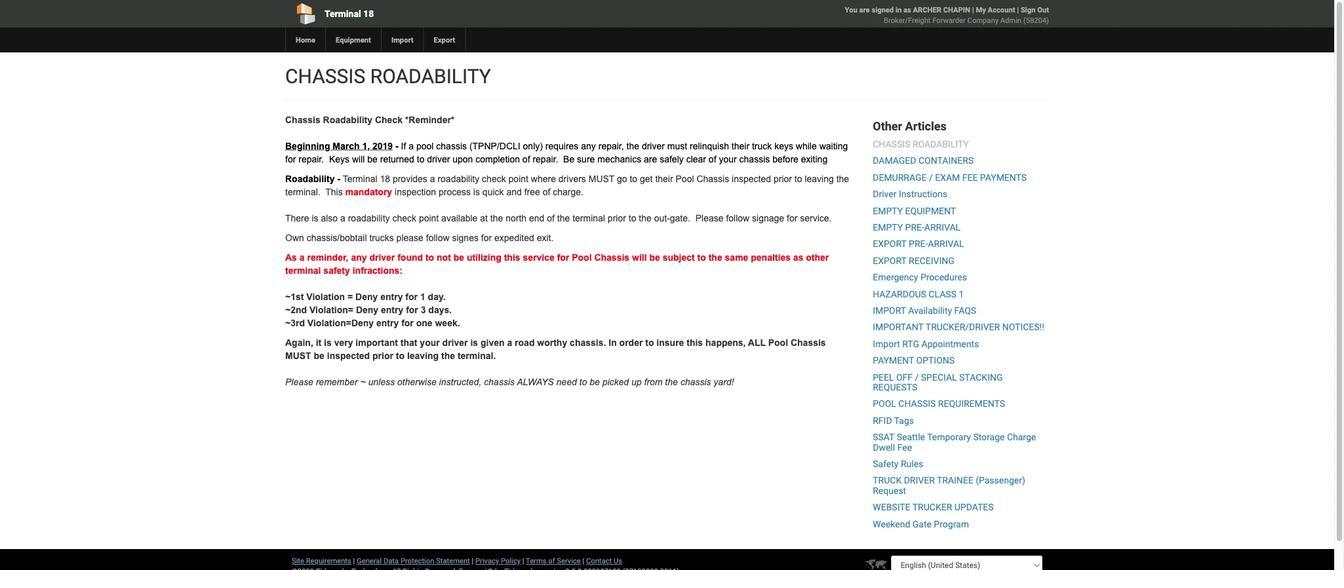 Task type: describe. For each thing, give the bounding box(es) containing it.
where
[[531, 174, 556, 184]]

1 vertical spatial please
[[285, 377, 313, 387]]

driver down pool at top left
[[427, 154, 450, 164]]

protection
[[401, 557, 434, 565]]

equipment
[[905, 206, 956, 216]]

| left "my"
[[972, 6, 974, 14]]

1 vertical spatial is
[[312, 213, 318, 223]]

other
[[873, 119, 902, 133]]

chassis left yard! at the right
[[681, 377, 711, 387]]

request
[[873, 486, 906, 496]]

2 deny from the top
[[356, 305, 378, 315]]

ssat
[[873, 432, 895, 443]]

pool
[[873, 399, 896, 410]]

again,
[[285, 338, 313, 348]]

to right 'need'
[[579, 377, 587, 387]]

0 horizontal spatial import
[[391, 36, 414, 44]]

us
[[614, 557, 622, 565]]

privacy policy link
[[475, 557, 521, 565]]

equipment
[[336, 36, 371, 44]]

export receiving link
[[873, 255, 955, 266]]

this inside again, it is very important that your driver is given a road worthy chassis. in order to insure this happens, all pool chassis must be inspected prior to leaving the terminal.
[[687, 338, 703, 348]]

safety rules link
[[873, 459, 924, 470]]

be right not
[[454, 252, 464, 263]]

not
[[437, 252, 451, 263]]

to inside the if a pool chassis (tpnp/dcli only) requires any repair, the driver must relinquish their truck keys while waiting for repair.  keys will be returned to driver upon completion of repair.  be sure mechanics are safely clear of your chassis before exiting
[[417, 154, 425, 164]]

dwell
[[873, 442, 895, 453]]

violation
[[306, 292, 345, 302]]

insure
[[657, 338, 684, 348]]

given
[[481, 338, 505, 348]]

relinquish
[[690, 141, 729, 151]]

articles
[[905, 119, 947, 133]]

will inside the if a pool chassis (tpnp/dcli only) requires any repair, the driver must relinquish their truck keys while waiting for repair.  keys will be returned to driver upon completion of repair.  be sure mechanics are safely clear of your chassis before exiting
[[352, 154, 365, 164]]

your inside the if a pool chassis (tpnp/dcli only) requires any repair, the driver must relinquish their truck keys while waiting for repair.  keys will be returned to driver upon completion of repair.  be sure mechanics are safely clear of your chassis before exiting
[[719, 154, 737, 164]]

are inside the if a pool chassis (tpnp/dcli only) requires any repair, the driver must relinquish their truck keys while waiting for repair.  keys will be returned to driver upon completion of repair.  be sure mechanics are safely clear of your chassis before exiting
[[644, 154, 657, 164]]

payments
[[980, 172, 1027, 183]]

end
[[529, 213, 545, 223]]

program
[[934, 519, 969, 530]]

terminal for terminal 18 provides a roadability check point where drivers must go to get their pool chassis inspected prior to leaving the terminal.  this
[[343, 174, 377, 184]]

process
[[439, 187, 471, 197]]

0 vertical spatial arrival
[[925, 222, 961, 233]]

mandatory inspection process is quick and free of charge.
[[345, 187, 584, 197]]

worthy
[[537, 338, 567, 348]]

there
[[285, 213, 309, 223]]

any
[[581, 141, 596, 151]]

out
[[1038, 6, 1049, 14]]

1 vertical spatial entry
[[381, 305, 403, 315]]

(passenger)
[[976, 476, 1026, 486]]

2 vertical spatial chassis
[[899, 399, 936, 410]]

it is
[[316, 338, 332, 348]]

notices!!
[[1002, 322, 1045, 333]]

chassis/bobtail
[[307, 233, 367, 243]]

leaving inside 'terminal 18 provides a roadability check point where drivers must go to get their pool chassis inspected prior to leaving the terminal.  this'
[[805, 174, 834, 184]]

service.
[[800, 213, 832, 223]]

the right at
[[490, 213, 503, 223]]

*reminder*
[[405, 115, 455, 125]]

home
[[296, 36, 315, 44]]

to right go
[[630, 174, 638, 184]]

1 vertical spatial arrival
[[928, 239, 964, 250]]

point for where
[[509, 174, 529, 184]]

a right also
[[340, 213, 345, 223]]

that
[[401, 338, 417, 348]]

at
[[480, 213, 488, 223]]

as a
[[285, 252, 305, 263]]

company
[[968, 16, 999, 25]]

inspected inside again, it is very important that your driver is given a road worthy chassis. in order to insure this happens, all pool chassis must be inspected prior to leaving the terminal.
[[327, 351, 370, 361]]

0 vertical spatial pre-
[[905, 222, 925, 233]]

same
[[725, 252, 749, 263]]

0 vertical spatial chassis
[[285, 65, 365, 88]]

driver
[[873, 189, 897, 200]]

will inside as a reminder, any driver found to not be utilizing this service for pool chassis will be subject to the same penalties as other terminal safety infractions:
[[632, 252, 647, 263]]

1 vertical spatial roadability
[[285, 174, 335, 184]]

pool inside as a reminder, any driver found to not be utilizing this service for pool chassis will be subject to the same penalties as other terminal safety infractions:
[[572, 252, 592, 263]]

hazardous class 1 link
[[873, 289, 964, 300]]

while
[[796, 141, 817, 151]]

contact
[[586, 557, 612, 565]]

penalties
[[751, 252, 791, 263]]

stacking
[[959, 372, 1003, 383]]

| right service
[[583, 557, 584, 565]]

terminal for terminal 18
[[325, 8, 361, 19]]

important
[[873, 322, 924, 333]]

0 vertical spatial follow
[[726, 213, 750, 223]]

driver inside again, it is very important that your driver is given a road worthy chassis. in order to insure this happens, all pool chassis must be inspected prior to leaving the terminal.
[[442, 338, 468, 348]]

the down charge.
[[557, 213, 570, 223]]

~1st
[[285, 292, 304, 302]]

exam
[[935, 172, 960, 183]]

0 horizontal spatial roadability
[[370, 65, 491, 88]]

rfid
[[873, 415, 892, 426]]

remember
[[316, 377, 358, 387]]

~2nd
[[285, 305, 307, 315]]

requires
[[545, 141, 579, 151]]

general data protection statement link
[[357, 557, 470, 565]]

weekend gate program link
[[873, 519, 969, 530]]

for left the 3
[[406, 305, 418, 315]]

2 export from the top
[[873, 255, 907, 266]]

general
[[357, 557, 382, 565]]

trucks
[[369, 233, 394, 243]]

of down the where
[[543, 187, 550, 197]]

picked
[[602, 377, 629, 387]]

2 vertical spatial entry
[[376, 318, 399, 328]]

rules
[[901, 459, 924, 470]]

import inside other articles chassis roadability damaged containers demurrage / exam fee payments driver instructions empty equipment empty pre-arrival export pre-arrival export receiving emergency procedures hazardous class 1 import availability faqs important trucker/driver notices!! import rtg appointments payment options peel off / special stacking requests pool chassis requirements rfid tags ssat seattle temporary storage charge dwell fee safety rules truck driver trainee (passenger) request website trucker updates weekend gate program
[[873, 339, 900, 350]]

signed
[[872, 6, 894, 14]]

the inside as a reminder, any driver found to not be utilizing this service for pool chassis will be subject to the same penalties as other terminal safety infractions:
[[709, 252, 722, 263]]

tags
[[894, 415, 914, 426]]

0 vertical spatial please
[[696, 213, 724, 223]]

rfid tags link
[[873, 415, 914, 426]]

roadability for also
[[348, 213, 390, 223]]

faqs
[[955, 305, 977, 316]]

payment
[[873, 355, 914, 366]]

chassis up the upon
[[436, 141, 467, 151]]

driver inside as a reminder, any driver found to not be utilizing this service for pool chassis will be subject to the same penalties as other terminal safety infractions:
[[369, 252, 395, 263]]

| left "privacy"
[[472, 557, 474, 565]]

to right subject
[[697, 252, 706, 263]]

~1st violation = deny entry for 1 day. ~2nd violation= deny entry for 3 days. ~3rd violation=deny entry for one week.
[[285, 292, 460, 328]]

charge.
[[553, 187, 584, 197]]

must
[[667, 141, 687, 151]]

| left general
[[353, 557, 355, 565]]

procedures
[[921, 272, 967, 283]]

(tpnp/dcli
[[469, 141, 520, 151]]

admin
[[1001, 16, 1022, 25]]

| left 'sign'
[[1017, 6, 1019, 14]]

from
[[644, 377, 663, 387]]

chassis roadability check *reminder*
[[285, 115, 455, 125]]

safety
[[873, 459, 899, 470]]

1 vertical spatial /
[[915, 372, 919, 383]]

charge
[[1007, 432, 1036, 443]]

payment options link
[[873, 355, 955, 366]]

0 vertical spatial roadability
[[323, 115, 373, 125]]

reminder, any
[[307, 252, 367, 263]]

off
[[896, 372, 913, 383]]

1,
[[362, 141, 370, 151]]

need
[[556, 377, 577, 387]]

website
[[873, 502, 911, 513]]

| right policy
[[522, 557, 524, 565]]

peel off / special stacking requests link
[[873, 372, 1003, 393]]

chassis down terminal.
[[484, 377, 515, 387]]

check for available
[[392, 213, 416, 223]]

import rtg appointments link
[[873, 339, 979, 350]]



Task type: locate. For each thing, give the bounding box(es) containing it.
available
[[441, 213, 478, 223]]

a left 'road' at the left bottom
[[507, 338, 512, 348]]

chassis down truck
[[739, 154, 770, 164]]

1 vertical spatial terminal
[[343, 174, 377, 184]]

1 vertical spatial 18
[[380, 174, 390, 184]]

1 vertical spatial are
[[644, 154, 657, 164]]

1 horizontal spatial roadability
[[438, 174, 480, 184]]

chassis up damaged
[[873, 139, 910, 150]]

your down one
[[420, 338, 440, 348]]

0 vertical spatial export
[[873, 239, 907, 250]]

0 vertical spatial -
[[395, 141, 399, 151]]

updates
[[955, 502, 994, 513]]

roadability
[[438, 174, 480, 184], [348, 213, 390, 223]]

/ right off
[[915, 372, 919, 383]]

please
[[696, 213, 724, 223], [285, 377, 313, 387]]

0 vertical spatial empty
[[873, 206, 903, 216]]

terminal down charge.
[[573, 213, 605, 223]]

their right get
[[655, 174, 673, 184]]

1 vertical spatial pool
[[572, 252, 592, 263]]

waiting
[[819, 141, 848, 151]]

point for available
[[419, 213, 439, 223]]

be left picked
[[590, 377, 600, 387]]

check
[[482, 174, 506, 184], [392, 213, 416, 223]]

0 vertical spatial point
[[509, 174, 529, 184]]

0 horizontal spatial leaving
[[407, 351, 439, 361]]

be inside the if a pool chassis (tpnp/dcli only) requires any repair, the driver must relinquish their truck keys while waiting for repair.  keys will be returned to driver upon completion of repair.  be sure mechanics are safely clear of your chassis before exiting
[[367, 154, 378, 164]]

0 vertical spatial their
[[732, 141, 750, 151]]

1 vertical spatial will
[[632, 252, 647, 263]]

0 horizontal spatial prior
[[372, 351, 393, 361]]

of right terms
[[548, 557, 555, 565]]

out-
[[654, 213, 670, 223]]

chassis inside again, it is very important that your driver is given a road worthy chassis. in order to insure this happens, all pool chassis must be inspected prior to leaving the terminal.
[[791, 338, 826, 348]]

1 horizontal spatial point
[[509, 174, 529, 184]]

0 horizontal spatial roadability
[[348, 213, 390, 223]]

check up please
[[392, 213, 416, 223]]

0 vertical spatial 18
[[363, 8, 374, 19]]

1 vertical spatial inspected
[[327, 351, 370, 361]]

pool right service
[[572, 252, 592, 263]]

inspected down very
[[327, 351, 370, 361]]

instructions
[[899, 189, 948, 200]]

0 horizontal spatial your
[[420, 338, 440, 348]]

trucker/driver
[[926, 322, 1000, 333]]

2 empty from the top
[[873, 222, 903, 233]]

0 horizontal spatial their
[[655, 174, 673, 184]]

0 vertical spatial terminal
[[325, 8, 361, 19]]

1 vertical spatial -
[[337, 174, 340, 184]]

roadability inside other articles chassis roadability damaged containers demurrage / exam fee payments driver instructions empty equipment empty pre-arrival export pre-arrival export receiving emergency procedures hazardous class 1 import availability faqs important trucker/driver notices!! import rtg appointments payment options peel off / special stacking requests pool chassis requirements rfid tags ssat seattle temporary storage charge dwell fee safety rules truck driver trainee (passenger) request website trucker updates weekend gate program
[[913, 139, 969, 150]]

road
[[515, 338, 535, 348]]

point
[[509, 174, 529, 184], [419, 213, 439, 223]]

in
[[896, 6, 902, 14]]

this right insure
[[687, 338, 703, 348]]

roadability up 'this'
[[285, 174, 335, 184]]

roadability -
[[285, 174, 340, 184]]

empty down empty equipment link
[[873, 222, 903, 233]]

temporary
[[927, 432, 971, 443]]

roadability up process
[[438, 174, 480, 184]]

1 horizontal spatial this
[[687, 338, 703, 348]]

1 vertical spatial follow
[[426, 233, 450, 243]]

2 horizontal spatial prior
[[774, 174, 792, 184]]

privacy
[[475, 557, 499, 565]]

this
[[504, 252, 520, 263], [687, 338, 703, 348]]

as inside you are signed in as archer chapin | my account | sign out broker/freight forwarder company admin (58204)
[[904, 6, 911, 14]]

roadability up trucks
[[348, 213, 390, 223]]

terminal up mandatory
[[343, 174, 377, 184]]

roadability inside 'terminal 18 provides a roadability check point where drivers must go to get their pool chassis inspected prior to leaving the terminal.  this'
[[438, 174, 480, 184]]

0 vertical spatial pool
[[676, 174, 694, 184]]

the down waiting
[[837, 174, 849, 184]]

0 vertical spatial is
[[473, 187, 480, 197]]

very
[[334, 338, 353, 348]]

1 vertical spatial your
[[420, 338, 440, 348]]

fee
[[963, 172, 978, 183]]

1 vertical spatial terminal
[[285, 266, 321, 276]]

to left out- on the top left
[[629, 213, 636, 223]]

seattle
[[897, 432, 925, 443]]

18 for terminal 18
[[363, 8, 374, 19]]

point up the own chassis/bobtail trucks please follow signes for expedited exit.
[[419, 213, 439, 223]]

2 vertical spatial prior
[[372, 351, 393, 361]]

empty pre-arrival link
[[873, 222, 961, 233]]

prior inside 'terminal 18 provides a roadability check point where drivers must go to get their pool chassis inspected prior to leaving the terminal.  this'
[[774, 174, 792, 184]]

1 vertical spatial as
[[793, 252, 804, 263]]

go
[[617, 174, 627, 184]]

my account link
[[976, 6, 1015, 14]]

18 inside 'terminal 18 provides a roadability check point where drivers must go to get their pool chassis inspected prior to leaving the terminal.  this'
[[380, 174, 390, 184]]

signage
[[752, 213, 784, 223]]

entry up important
[[376, 318, 399, 328]]

point up and
[[509, 174, 529, 184]]

2 vertical spatial is
[[470, 338, 478, 348]]

their inside the if a pool chassis (tpnp/dcli only) requires any repair, the driver must relinquish their truck keys while waiting for repair.  keys will be returned to driver upon completion of repair.  be sure mechanics are safely clear of your chassis before exiting
[[732, 141, 750, 151]]

receiving
[[909, 255, 955, 266]]

mandatory
[[345, 187, 392, 197]]

the inside again, it is very important that your driver is given a road worthy chassis. in order to insure this happens, all pool chassis must be inspected prior to leaving the terminal.
[[441, 351, 455, 361]]

to left not
[[426, 252, 434, 263]]

pool
[[416, 141, 434, 151]]

1 deny from the top
[[356, 292, 378, 302]]

1 vertical spatial leaving
[[407, 351, 439, 361]]

their left truck
[[732, 141, 750, 151]]

1 vertical spatial export
[[873, 255, 907, 266]]

0 vertical spatial roadability
[[438, 174, 480, 184]]

for up utilizing
[[481, 233, 492, 243]]

chassis down the home at top
[[285, 65, 365, 88]]

2 vertical spatial pool
[[768, 338, 788, 348]]

deny up violation=deny
[[356, 305, 378, 315]]

subject
[[663, 252, 695, 263]]

your inside again, it is very important that your driver is given a road worthy chassis. in order to insure this happens, all pool chassis must be inspected prior to leaving the terminal.
[[420, 338, 440, 348]]

damaged
[[873, 156, 916, 166]]

chassis
[[285, 65, 365, 88], [873, 139, 910, 150], [899, 399, 936, 410]]

the up mechanics
[[627, 141, 639, 151]]

1 horizontal spatial import
[[873, 339, 900, 350]]

chassis up tags
[[899, 399, 936, 410]]

is left quick
[[473, 187, 480, 197]]

1 vertical spatial chassis
[[873, 139, 910, 150]]

1 horizontal spatial follow
[[726, 213, 750, 223]]

for inside as a reminder, any driver found to not be utilizing this service for pool chassis will be subject to the same penalties as other terminal safety infractions:
[[557, 252, 569, 263]]

will
[[352, 154, 365, 164], [632, 252, 647, 263]]

entry left the 3
[[381, 305, 403, 315]]

deny
[[356, 292, 378, 302], [356, 305, 378, 315]]

1 vertical spatial empty
[[873, 222, 903, 233]]

terminal inside as a reminder, any driver found to not be utilizing this service for pool chassis will be subject to the same penalties as other terminal safety infractions:
[[285, 266, 321, 276]]

other
[[806, 252, 829, 263]]

please right out- on the top left
[[696, 213, 724, 223]]

this down the expedited
[[504, 252, 520, 263]]

1 horizontal spatial terminal
[[573, 213, 605, 223]]

are up get
[[644, 154, 657, 164]]

provides
[[393, 174, 427, 184]]

as left other
[[793, 252, 804, 263]]

1 horizontal spatial inspected
[[732, 174, 771, 184]]

as inside as a reminder, any driver found to not be utilizing this service for pool chassis will be subject to the same penalties as other terminal safety infractions:
[[793, 252, 804, 263]]

1 horizontal spatial will
[[632, 252, 647, 263]]

the left out- on the top left
[[639, 213, 652, 223]]

roadability up march
[[323, 115, 373, 125]]

~3rd
[[285, 318, 305, 328]]

is inside again, it is very important that your driver is given a road worthy chassis. in order to insure this happens, all pool chassis must be inspected prior to leaving the terminal.
[[470, 338, 478, 348]]

rtg
[[903, 339, 919, 350]]

for left one
[[401, 318, 414, 328]]

empty down driver
[[873, 206, 903, 216]]

0 horizontal spatial /
[[915, 372, 919, 383]]

a inside again, it is very important that your driver is given a road worthy chassis. in order to insure this happens, all pool chassis must be inspected prior to leaving the terminal.
[[507, 338, 512, 348]]

quick
[[483, 187, 504, 197]]

18 for terminal 18 provides a roadability check point where drivers must go to get their pool chassis inspected prior to leaving the terminal.  this
[[380, 174, 390, 184]]

1 horizontal spatial 18
[[380, 174, 390, 184]]

import link
[[381, 28, 423, 52]]

2 horizontal spatial pool
[[768, 338, 788, 348]]

a right if
[[409, 141, 414, 151]]

roadability down export link
[[370, 65, 491, 88]]

driver up infractions:
[[369, 252, 395, 263]]

follow left signage
[[726, 213, 750, 223]]

1 vertical spatial this
[[687, 338, 703, 348]]

0 vertical spatial inspected
[[732, 174, 771, 184]]

to down before
[[795, 174, 802, 184]]

0 horizontal spatial -
[[337, 174, 340, 184]]

if a pool chassis (tpnp/dcli only) requires any repair, the driver must relinquish their truck keys while waiting for repair.  keys will be returned to driver upon completion of repair.  be sure mechanics are safely clear of your chassis before exiting
[[285, 141, 848, 164]]

inspected
[[732, 174, 771, 184], [327, 351, 370, 361]]

0 vertical spatial /
[[929, 172, 933, 183]]

the inside 'terminal 18 provides a roadability check point where drivers must go to get their pool chassis inspected prior to leaving the terminal.  this'
[[837, 174, 849, 184]]

1 export from the top
[[873, 239, 907, 250]]

1 vertical spatial point
[[419, 213, 439, 223]]

archer
[[913, 6, 942, 14]]

pool inside again, it is very important that your driver is given a road worthy chassis. in order to insure this happens, all pool chassis must be inspected prior to leaving the terminal.
[[768, 338, 788, 348]]

leaving down that
[[407, 351, 439, 361]]

be inside again, it is very important that your driver is given a road worthy chassis. in order to insure this happens, all pool chassis must be inspected prior to leaving the terminal.
[[314, 351, 325, 361]]

safety
[[324, 266, 350, 276]]

0 horizontal spatial will
[[352, 154, 365, 164]]

sure
[[577, 154, 595, 164]]

pool inside 'terminal 18 provides a roadability check point where drivers must go to get their pool chassis inspected prior to leaving the terminal.  this'
[[676, 174, 694, 184]]

inspected inside 'terminal 18 provides a roadability check point where drivers must go to get their pool chassis inspected prior to leaving the terminal.  this'
[[732, 174, 771, 184]]

signes
[[452, 233, 479, 243]]

1 horizontal spatial roadability
[[913, 139, 969, 150]]

this inside as a reminder, any driver found to not be utilizing this service for pool chassis will be subject to the same penalties as other terminal safety infractions:
[[504, 252, 520, 263]]

again, it is very important that your driver is given a road worthy chassis. in order to insure this happens, all pool chassis must be inspected prior to leaving the terminal.
[[285, 338, 826, 361]]

driver instructions link
[[873, 189, 948, 200]]

check inside 'terminal 18 provides a roadability check point where drivers must go to get their pool chassis inspected prior to leaving the terminal.  this'
[[482, 174, 506, 184]]

point inside 'terminal 18 provides a roadability check point where drivers must go to get their pool chassis inspected prior to leaving the terminal.  this'
[[509, 174, 529, 184]]

empty
[[873, 206, 903, 216], [873, 222, 903, 233]]

roadability up containers
[[913, 139, 969, 150]]

0 horizontal spatial 18
[[363, 8, 374, 19]]

1 vertical spatial deny
[[356, 305, 378, 315]]

roadability for provides
[[438, 174, 480, 184]]

0 vertical spatial leaving
[[805, 174, 834, 184]]

0 vertical spatial are
[[859, 6, 870, 14]]

1 horizontal spatial their
[[732, 141, 750, 151]]

driver up safely
[[642, 141, 665, 151]]

a up inspection
[[430, 174, 435, 184]]

0 horizontal spatial point
[[419, 213, 439, 223]]

0 vertical spatial import
[[391, 36, 414, 44]]

1 vertical spatial their
[[655, 174, 673, 184]]

demurrage / exam fee payments link
[[873, 172, 1027, 183]]

1 empty from the top
[[873, 206, 903, 216]]

clear
[[686, 154, 706, 164]]

mechanics
[[598, 154, 641, 164]]

0 vertical spatial will
[[352, 154, 365, 164]]

18 up mandatory
[[380, 174, 390, 184]]

arrival down equipment at right top
[[925, 222, 961, 233]]

chassis inside 'terminal 18 provides a roadability check point where drivers must go to get their pool chassis inspected prior to leaving the terminal.  this'
[[697, 174, 729, 184]]

0 horizontal spatial inspected
[[327, 351, 370, 361]]

to down pool at top left
[[417, 154, 425, 164]]

emergency
[[873, 272, 918, 283]]

appointments
[[922, 339, 979, 350]]

0 horizontal spatial check
[[392, 213, 416, 223]]

of down relinquish
[[709, 154, 716, 164]]

=
[[348, 292, 353, 302]]

chassis
[[436, 141, 467, 151], [739, 154, 770, 164], [484, 377, 515, 387], [681, 377, 711, 387]]

0 horizontal spatial follow
[[426, 233, 450, 243]]

a inside the if a pool chassis (tpnp/dcli only) requires any repair, the driver must relinquish their truck keys while waiting for repair.  keys will be returned to driver upon completion of repair.  be sure mechanics are safely clear of your chassis before exiting
[[409, 141, 414, 151]]

0 vertical spatial entry
[[381, 292, 403, 302]]

0 vertical spatial check
[[482, 174, 506, 184]]

0 horizontal spatial as
[[793, 252, 804, 263]]

special
[[921, 372, 957, 383]]

leaving down the exiting
[[805, 174, 834, 184]]

1 horizontal spatial as
[[904, 6, 911, 14]]

0 vertical spatial deny
[[356, 292, 378, 302]]

expedited
[[494, 233, 534, 243]]

prior inside again, it is very important that your driver is given a road worthy chassis. in order to insure this happens, all pool chassis must be inspected prior to leaving the terminal.
[[372, 351, 393, 361]]

0 vertical spatial as
[[904, 6, 911, 14]]

equipment link
[[325, 28, 381, 52]]

chassis
[[285, 115, 320, 125], [697, 174, 729, 184], [594, 252, 630, 263], [791, 338, 826, 348]]

- left if
[[395, 141, 399, 151]]

0 horizontal spatial terminal
[[285, 266, 321, 276]]

0 vertical spatial prior
[[774, 174, 792, 184]]

are inside you are signed in as archer chapin | my account | sign out broker/freight forwarder company admin (58204)
[[859, 6, 870, 14]]

1 horizontal spatial leaving
[[805, 174, 834, 184]]

their inside 'terminal 18 provides a roadability check point where drivers must go to get their pool chassis inspected prior to leaving the terminal.  this'
[[655, 174, 673, 184]]

/ left exam
[[929, 172, 933, 183]]

the left terminal.
[[441, 351, 455, 361]]

upon
[[453, 154, 473, 164]]

import up "chassis roadability"
[[391, 36, 414, 44]]

terminal down as a
[[285, 266, 321, 276]]

check for where
[[482, 174, 506, 184]]

important
[[356, 338, 398, 348]]

truck
[[873, 476, 902, 486]]

be down 'it is'
[[314, 351, 325, 361]]

for right service
[[557, 252, 569, 263]]

you
[[845, 6, 858, 14]]

import
[[391, 36, 414, 44], [873, 339, 900, 350]]

there is also a roadability check point available at the north end of the terminal prior to the out-gate.  please follow signage for service.
[[285, 213, 832, 223]]

chassis inside as a reminder, any driver found to not be utilizing this service for pool chassis will be subject to the same penalties as other terminal safety infractions:
[[594, 252, 630, 263]]

1 vertical spatial roadability
[[913, 139, 969, 150]]

pre- down empty pre-arrival link
[[909, 239, 928, 250]]

is left also
[[312, 213, 318, 223]]

1 horizontal spatial are
[[859, 6, 870, 14]]

only)
[[523, 141, 543, 151]]

0 horizontal spatial please
[[285, 377, 313, 387]]

terminal.
[[458, 351, 496, 361]]

home link
[[285, 28, 325, 52]]

of down the only)
[[523, 154, 530, 164]]

leaving inside again, it is very important that your driver is given a road worthy chassis. in order to insure this happens, all pool chassis must be inspected prior to leaving the terminal.
[[407, 351, 439, 361]]

for inside the if a pool chassis (tpnp/dcli only) requires any repair, the driver must relinquish their truck keys while waiting for repair.  keys will be returned to driver upon completion of repair.  be sure mechanics are safely clear of your chassis before exiting
[[285, 154, 296, 164]]

the right from
[[665, 377, 678, 387]]

1 horizontal spatial check
[[482, 174, 506, 184]]

terminal inside 'terminal 18 provides a roadability check point where drivers must go to get their pool chassis inspected prior to leaving the terminal.  this'
[[343, 174, 377, 184]]

export up export receiving 'link'
[[873, 239, 907, 250]]

a inside 'terminal 18 provides a roadability check point where drivers must go to get their pool chassis inspected prior to leaving the terminal.  this'
[[430, 174, 435, 184]]

1 vertical spatial prior
[[608, 213, 626, 223]]

0 vertical spatial terminal
[[573, 213, 605, 223]]

0 vertical spatial this
[[504, 252, 520, 263]]

as
[[904, 6, 911, 14], [793, 252, 804, 263]]

1
[[959, 289, 964, 300]]

1 horizontal spatial pool
[[676, 174, 694, 184]]

entry left for 1
[[381, 292, 403, 302]]

arrival up receiving
[[928, 239, 964, 250]]

to down that
[[396, 351, 405, 361]]

0 horizontal spatial this
[[504, 252, 520, 263]]

to right order on the bottom of page
[[645, 338, 654, 348]]

the inside the if a pool chassis (tpnp/dcli only) requires any repair, the driver must relinquish their truck keys while waiting for repair.  keys will be returned to driver upon completion of repair.  be sure mechanics are safely clear of your chassis before exiting
[[627, 141, 639, 151]]

driver down "week."
[[442, 338, 468, 348]]

my
[[976, 6, 986, 14]]

1 horizontal spatial /
[[929, 172, 933, 183]]

will down 1,
[[352, 154, 365, 164]]

north
[[506, 213, 527, 223]]

prior down before
[[774, 174, 792, 184]]

1 horizontal spatial -
[[395, 141, 399, 151]]

for left service.
[[787, 213, 798, 223]]

site requirements link
[[292, 557, 351, 565]]

1 vertical spatial pre-
[[909, 239, 928, 250]]

follow up not
[[426, 233, 450, 243]]

0 horizontal spatial are
[[644, 154, 657, 164]]

1 horizontal spatial your
[[719, 154, 737, 164]]

requests
[[873, 382, 918, 393]]

terminal up equipment link
[[325, 8, 361, 19]]

import up payment
[[873, 339, 900, 350]]

1 vertical spatial import
[[873, 339, 900, 350]]

will left subject
[[632, 252, 647, 263]]

chassis roadability
[[285, 65, 491, 88]]

as right in
[[904, 6, 911, 14]]

the left same
[[709, 252, 722, 263]]

returned
[[380, 154, 414, 164]]

be down 1,
[[367, 154, 378, 164]]

of right end
[[547, 213, 555, 223]]

be left subject
[[650, 252, 660, 263]]

export up emergency
[[873, 255, 907, 266]]

check up quick
[[482, 174, 506, 184]]



Task type: vqa. For each thing, say whether or not it's contained in the screenshot.
'Empty' inside the Cost to participate will be sent out to interested parties by Thursday. Confirmation/agreement of customer participation will need to be received no later than 10:00 a.m. Pacific Time Friday. Pre-Arrivals must be made for Empty Drop/Export loads thru Emodal.com. All containers must be cleared of all holds and charges prior to weekend gate.
no



